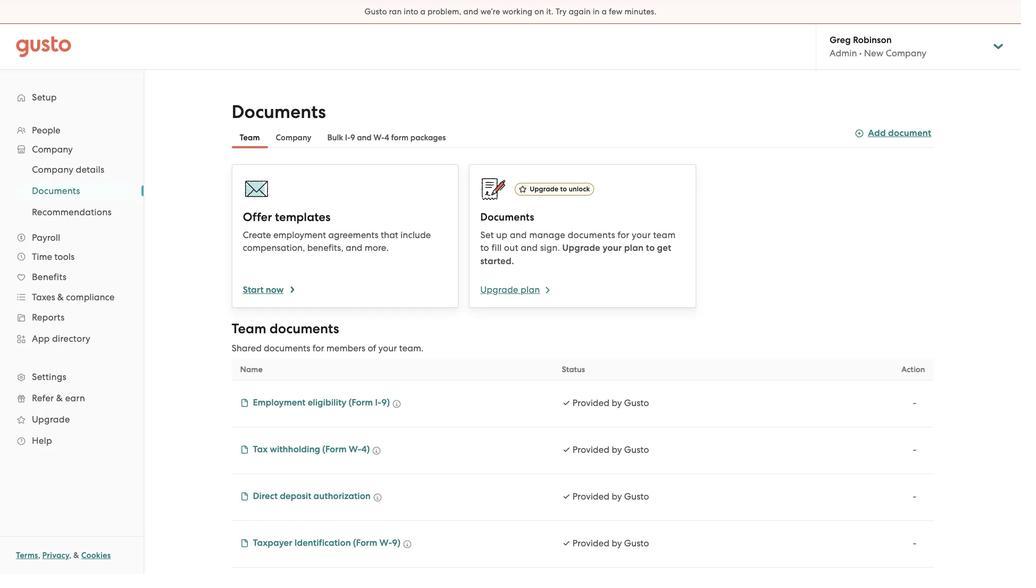 Task type: locate. For each thing, give the bounding box(es) containing it.
2 provided from the top
[[573, 445, 610, 456]]

0 horizontal spatial a
[[421, 7, 426, 17]]

2 provided by gusto from the top
[[573, 445, 650, 456]]

directory
[[52, 334, 91, 344]]

to left fill
[[481, 243, 490, 253]]

0 vertical spatial your
[[632, 230, 651, 241]]

your
[[632, 230, 651, 241], [603, 243, 622, 254], [379, 343, 397, 354]]

, left cookies at the left bottom
[[69, 551, 72, 561]]

2 , from the left
[[69, 551, 72, 561]]

provided by gusto for taxpayer identification (form w-9)
[[573, 539, 650, 549]]

&
[[57, 292, 64, 303], [56, 393, 63, 404], [73, 551, 79, 561]]

gusto for tax withholding (form w-4)
[[625, 445, 650, 456]]

company inside greg robinson admin • new company
[[886, 48, 927, 59]]

upgrade right sign.
[[563, 243, 601, 254]]

company down people
[[32, 144, 73, 155]]

documents down team documents
[[264, 343, 311, 354]]

i- right bulk
[[345, 133, 351, 143]]

4 - from the top
[[914, 539, 917, 549]]

module__icon___go7vc image inside taxpayer identification (form w-9) link
[[240, 540, 249, 548]]

eligibility
[[308, 398, 347, 409]]

1 by from the top
[[612, 398, 622, 409]]

payroll
[[32, 233, 60, 243]]

(form for identification
[[353, 538, 378, 549]]

documents for shared documents for members of your team.
[[264, 343, 311, 354]]

documents
[[232, 101, 326, 123], [32, 186, 80, 196], [481, 211, 535, 224]]

upgrade
[[530, 185, 559, 193], [563, 243, 601, 254], [481, 285, 519, 295], [32, 415, 70, 425]]

upgrade link
[[11, 410, 133, 430]]

company left bulk
[[276, 133, 312, 143]]

setup link
[[11, 88, 133, 107]]

documents up company button
[[232, 101, 326, 123]]

shared documents for members of your team.
[[232, 343, 424, 354]]

module__icon___go7vc image inside tax withholding (form w-4) link
[[240, 446, 249, 455]]

(form for eligibility
[[349, 398, 373, 409]]

team
[[240, 133, 260, 143], [232, 321, 266, 337]]

upgrade your plan to get started.
[[481, 243, 672, 267]]

terms , privacy , & cookies
[[16, 551, 111, 561]]

(form left 4)
[[323, 444, 347, 456]]

team left company button
[[240, 133, 260, 143]]

and right '9'
[[357, 133, 372, 143]]

upgrade down started.
[[481, 285, 519, 295]]

provided for taxpayer identification (form w-9)
[[573, 539, 610, 549]]

4 by from the top
[[612, 539, 622, 549]]

and
[[464, 7, 479, 17], [357, 133, 372, 143], [510, 230, 527, 241], [346, 243, 363, 253], [521, 243, 538, 253]]

in
[[593, 7, 600, 17]]

tax
[[253, 444, 268, 456]]

0 horizontal spatial plan
[[521, 285, 541, 295]]

your right of
[[379, 343, 397, 354]]

w- for 4)
[[349, 444, 362, 456]]

provided by gusto for employment eligibility (form i-9)
[[573, 398, 650, 409]]

9) inside 'link'
[[382, 398, 390, 409]]

identification
[[295, 538, 351, 549]]

2 horizontal spatial documents
[[481, 211, 535, 224]]

status
[[562, 365, 586, 375]]

documents link
[[19, 182, 133, 201]]

start now
[[243, 285, 284, 296]]

bulk i-9 and w-4 form packages
[[328, 133, 446, 143]]

people button
[[11, 121, 133, 140]]

1 vertical spatial team
[[232, 321, 266, 337]]

team inside button
[[240, 133, 260, 143]]

recommendations
[[32, 207, 112, 218]]

problem,
[[428, 7, 462, 17]]

2 horizontal spatial to
[[646, 243, 655, 254]]

refer & earn
[[32, 393, 85, 404]]

direct deposit authorization
[[253, 491, 371, 502]]

w- inside the bulk i-9 and w-4 form packages button
[[374, 133, 385, 143]]

set up and manage documents for your team to fill out and sign.
[[481, 230, 676, 253]]

0 vertical spatial documents
[[568, 230, 616, 241]]

& left cookies button
[[73, 551, 79, 561]]

by for tax withholding (form w-4)
[[612, 445, 622, 456]]

0 vertical spatial &
[[57, 292, 64, 303]]

1 horizontal spatial i-
[[375, 398, 382, 409]]

upgrade left unlock on the right
[[530, 185, 559, 193]]

documents
[[568, 230, 616, 241], [270, 321, 339, 337], [264, 343, 311, 354]]

& inside dropdown button
[[57, 292, 64, 303]]

i- right eligibility
[[375, 398, 382, 409]]

& for compliance
[[57, 292, 64, 303]]

offer
[[243, 210, 272, 225]]

w- inside taxpayer identification (form w-9) link
[[380, 538, 392, 549]]

benefits link
[[11, 268, 133, 287]]

1 a from the left
[[421, 7, 426, 17]]

module__icon___go7vc image
[[240, 399, 249, 408], [393, 400, 401, 409], [240, 446, 249, 455], [373, 447, 381, 456], [240, 493, 249, 501], [374, 494, 382, 502], [240, 540, 249, 548], [404, 541, 412, 549]]

2 list from the top
[[0, 159, 144, 223]]

and inside create employment agreements that include compensation, benefits, and more.
[[346, 243, 363, 253]]

1 horizontal spatial 9)
[[392, 538, 401, 549]]

company
[[886, 48, 927, 59], [276, 133, 312, 143], [32, 144, 73, 155], [32, 164, 74, 175]]

team for team documents
[[232, 321, 266, 337]]

0 horizontal spatial to
[[481, 243, 490, 253]]

i- inside the bulk i-9 and w-4 form packages button
[[345, 133, 351, 143]]

again
[[569, 7, 591, 17]]

documents up 'upgrade your plan to get started.'
[[568, 230, 616, 241]]

working
[[503, 7, 533, 17]]

by for employment eligibility (form i-9)
[[612, 398, 622, 409]]

0 vertical spatial team
[[240, 133, 260, 143]]

taxpayer identification (form w-9) link
[[240, 538, 401, 551]]

bulk
[[328, 133, 343, 143]]

benefits,
[[307, 243, 344, 253]]

of
[[368, 343, 376, 354]]

cookies button
[[81, 550, 111, 563]]

(form right identification
[[353, 538, 378, 549]]

on
[[535, 7, 545, 17]]

to left get in the top of the page
[[646, 243, 655, 254]]

0 vertical spatial for
[[618, 230, 630, 241]]

1 - from the top
[[914, 398, 917, 409]]

1 horizontal spatial plan
[[625, 243, 644, 254]]

documents down "company details"
[[32, 186, 80, 196]]

a right the into
[[421, 7, 426, 17]]

1 vertical spatial (form
[[323, 444, 347, 456]]

2 by from the top
[[612, 445, 622, 456]]

9)
[[382, 398, 390, 409], [392, 538, 401, 549]]

agreements
[[329, 230, 379, 241]]

document
[[889, 128, 932, 139]]

1 horizontal spatial for
[[618, 230, 630, 241]]

4 provided by gusto from the top
[[573, 539, 650, 549]]

by for direct deposit authorization
[[612, 492, 622, 502]]

documents inside gusto navigation 'element'
[[32, 186, 80, 196]]

new
[[865, 48, 884, 59]]

1 horizontal spatial your
[[603, 243, 622, 254]]

upgrade inside upgrade link
[[32, 415, 70, 425]]

2 vertical spatial (form
[[353, 538, 378, 549]]

time
[[32, 252, 52, 262]]

provided by gusto for tax withholding (form w-4)
[[573, 445, 650, 456]]

w- inside tax withholding (form w-4) link
[[349, 444, 362, 456]]

1 vertical spatial &
[[56, 393, 63, 404]]

gusto for employment eligibility (form i-9)
[[625, 398, 650, 409]]

& left earn
[[56, 393, 63, 404]]

a right in
[[602, 7, 607, 17]]

gusto for direct deposit authorization
[[625, 492, 650, 502]]

company right new
[[886, 48, 927, 59]]

for left members
[[313, 343, 324, 354]]

1 provided from the top
[[573, 398, 610, 409]]

home image
[[16, 36, 71, 57]]

a
[[421, 7, 426, 17], [602, 7, 607, 17]]

1 vertical spatial documents
[[270, 321, 339, 337]]

upgrade down refer & earn
[[32, 415, 70, 425]]

1 vertical spatial documents
[[32, 186, 80, 196]]

2 horizontal spatial your
[[632, 230, 651, 241]]

& right taxes
[[57, 292, 64, 303]]

- for direct deposit authorization
[[914, 492, 917, 502]]

1 vertical spatial 9)
[[392, 538, 401, 549]]

0 horizontal spatial documents
[[32, 186, 80, 196]]

1 vertical spatial your
[[603, 243, 622, 254]]

0 vertical spatial i-
[[345, 133, 351, 143]]

for left team
[[618, 230, 630, 241]]

provided by gusto
[[573, 398, 650, 409], [573, 445, 650, 456], [573, 492, 650, 502], [573, 539, 650, 549]]

and down agreements
[[346, 243, 363, 253]]

1 vertical spatial w-
[[349, 444, 362, 456]]

team documents
[[232, 321, 339, 337]]

3 provided from the top
[[573, 492, 610, 502]]

0 horizontal spatial 9)
[[382, 398, 390, 409]]

your left get in the top of the page
[[603, 243, 622, 254]]

by
[[612, 398, 622, 409], [612, 445, 622, 456], [612, 492, 622, 502], [612, 539, 622, 549]]

1 vertical spatial for
[[313, 343, 324, 354]]

upgrade inside 'upgrade your plan to get started.'
[[563, 243, 601, 254]]

recommendations link
[[19, 203, 133, 222]]

your inside set up and manage documents for your team to fill out and sign.
[[632, 230, 651, 241]]

0 vertical spatial 9)
[[382, 398, 390, 409]]

0 vertical spatial (form
[[349, 398, 373, 409]]

, left 'privacy' link
[[38, 551, 40, 561]]

team.
[[400, 343, 424, 354]]

provided for tax withholding (form w-4)
[[573, 445, 610, 456]]

plan inside 'upgrade your plan to get started.'
[[625, 243, 644, 254]]

1 horizontal spatial a
[[602, 7, 607, 17]]

list containing people
[[0, 121, 144, 452]]

(form right eligibility
[[349, 398, 373, 409]]

greg robinson admin • new company
[[830, 35, 927, 59]]

& for earn
[[56, 393, 63, 404]]

2 a from the left
[[602, 7, 607, 17]]

0 vertical spatial plan
[[625, 243, 644, 254]]

0 horizontal spatial ,
[[38, 551, 40, 561]]

privacy
[[42, 551, 69, 561]]

3 by from the top
[[612, 492, 622, 502]]

0 horizontal spatial your
[[379, 343, 397, 354]]

1 horizontal spatial ,
[[69, 551, 72, 561]]

1 horizontal spatial documents
[[232, 101, 326, 123]]

- for taxpayer identification (form w-9)
[[914, 539, 917, 549]]

0 horizontal spatial i-
[[345, 133, 351, 143]]

0 vertical spatial w-
[[374, 133, 385, 143]]

list
[[0, 121, 144, 452], [0, 159, 144, 223]]

2 vertical spatial w-
[[380, 538, 392, 549]]

upgrade for your
[[563, 243, 601, 254]]

4 provided from the top
[[573, 539, 610, 549]]

started.
[[481, 256, 514, 267]]

i-
[[345, 133, 351, 143], [375, 398, 382, 409]]

3 - from the top
[[914, 492, 917, 502]]

1 list from the top
[[0, 121, 144, 452]]

w-
[[374, 133, 385, 143], [349, 444, 362, 456], [380, 538, 392, 549]]

out
[[505, 243, 519, 253]]

add
[[869, 128, 887, 139]]

create
[[243, 230, 271, 241]]

documents up shared documents for members of your team.
[[270, 321, 339, 337]]

documents up up
[[481, 211, 535, 224]]

your left team
[[632, 230, 651, 241]]

greg
[[830, 35, 852, 46]]

to left unlock on the right
[[561, 185, 567, 193]]

1 vertical spatial i-
[[375, 398, 382, 409]]

2 - from the top
[[914, 445, 917, 456]]

team up shared
[[232, 321, 266, 337]]

1 provided by gusto from the top
[[573, 398, 650, 409]]

settings
[[32, 372, 66, 383]]

3 provided by gusto from the top
[[573, 492, 650, 502]]

2 vertical spatial documents
[[264, 343, 311, 354]]

app
[[32, 334, 50, 344]]

- for tax withholding (form w-4)
[[914, 445, 917, 456]]

sign.
[[541, 243, 560, 253]]

(form inside 'link'
[[349, 398, 373, 409]]



Task type: describe. For each thing, give the bounding box(es) containing it.
authorization
[[314, 491, 371, 502]]

reports link
[[11, 308, 133, 327]]

app directory link
[[11, 329, 133, 349]]

deposit
[[280, 491, 312, 502]]

and inside button
[[357, 133, 372, 143]]

employment
[[274, 230, 326, 241]]

tax withholding (form w-4)
[[253, 444, 370, 456]]

2 vertical spatial documents
[[481, 211, 535, 224]]

0 horizontal spatial for
[[313, 343, 324, 354]]

refer & earn link
[[11, 389, 133, 408]]

robinson
[[854, 35, 892, 46]]

include
[[401, 230, 431, 241]]

tools
[[54, 252, 75, 262]]

upgrade for plan
[[481, 285, 519, 295]]

documents inside set up and manage documents for your team to fill out and sign.
[[568, 230, 616, 241]]

1 vertical spatial plan
[[521, 285, 541, 295]]

benefits
[[32, 272, 67, 283]]

9) for i-
[[382, 398, 390, 409]]

2 vertical spatial &
[[73, 551, 79, 561]]

- for employment eligibility (form i-9)
[[914, 398, 917, 409]]

direct
[[253, 491, 278, 502]]

company button
[[268, 127, 320, 149]]

get
[[658, 243, 672, 254]]

create employment agreements that include compensation, benefits, and more.
[[243, 230, 431, 253]]

4)
[[362, 444, 370, 456]]

action
[[902, 365, 926, 375]]

9) for w-
[[392, 538, 401, 549]]

app directory
[[32, 334, 91, 344]]

templates
[[275, 210, 331, 225]]

cookies
[[81, 551, 111, 561]]

details
[[76, 164, 105, 175]]

offer templates
[[243, 210, 331, 225]]

taxpayer identification (form w-9)
[[253, 538, 401, 549]]

4
[[385, 133, 390, 143]]

provided for direct deposit authorization
[[573, 492, 610, 502]]

name
[[240, 365, 263, 375]]

upgrade plan
[[481, 285, 541, 295]]

team for team
[[240, 133, 260, 143]]

set
[[481, 230, 494, 241]]

up
[[497, 230, 508, 241]]

company inside button
[[276, 133, 312, 143]]

try
[[556, 7, 567, 17]]

team
[[654, 230, 676, 241]]

add document
[[869, 128, 932, 139]]

fill
[[492, 243, 502, 253]]

company inside dropdown button
[[32, 144, 73, 155]]

module__icon___go7vc image inside employment eligibility (form i-9) 'link'
[[240, 399, 249, 408]]

provided by gusto for direct deposit authorization
[[573, 492, 650, 502]]

reports
[[32, 312, 65, 323]]

i- inside employment eligibility (form i-9) 'link'
[[375, 398, 382, 409]]

compliance
[[66, 292, 115, 303]]

2 vertical spatial your
[[379, 343, 397, 354]]

gusto navigation element
[[0, 70, 144, 469]]

to inside set up and manage documents for your team to fill out and sign.
[[481, 243, 490, 253]]

time tools button
[[11, 248, 133, 267]]

list containing company details
[[0, 159, 144, 223]]

by for taxpayer identification (form w-9)
[[612, 539, 622, 549]]

and right out
[[521, 243, 538, 253]]

and left we're
[[464, 7, 479, 17]]

provided for employment eligibility (form i-9)
[[573, 398, 610, 409]]

unlock
[[569, 185, 591, 193]]

gusto for taxpayer identification (form w-9)
[[625, 539, 650, 549]]

terms
[[16, 551, 38, 561]]

taxes & compliance
[[32, 292, 115, 303]]

your inside 'upgrade your plan to get started.'
[[603, 243, 622, 254]]

manage
[[530, 230, 566, 241]]

(form for withholding
[[323, 444, 347, 456]]

we're
[[481, 7, 501, 17]]

•
[[860, 48, 863, 59]]

for inside set up and manage documents for your team to fill out and sign.
[[618, 230, 630, 241]]

company down company dropdown button
[[32, 164, 74, 175]]

0 vertical spatial documents
[[232, 101, 326, 123]]

taxes & compliance button
[[11, 288, 133, 307]]

form
[[392, 133, 409, 143]]

9
[[351, 133, 355, 143]]

documents for team documents
[[270, 321, 339, 337]]

gusto ran into a problem, and we're working on it. try again in a few minutes.
[[365, 7, 657, 17]]

team button
[[232, 127, 268, 149]]

direct deposit authorization link
[[240, 491, 371, 504]]

company details
[[32, 164, 105, 175]]

it.
[[547, 7, 554, 17]]

privacy link
[[42, 551, 69, 561]]

taxes
[[32, 292, 55, 303]]

1 horizontal spatial to
[[561, 185, 567, 193]]

1 , from the left
[[38, 551, 40, 561]]

and up out
[[510, 230, 527, 241]]

upgrade to unlock
[[530, 185, 591, 193]]

add document link
[[856, 126, 932, 141]]

withholding
[[270, 444, 320, 456]]

packages
[[411, 133, 446, 143]]

module__icon___go7vc image inside "direct deposit authorization" link
[[240, 493, 249, 501]]

company button
[[11, 140, 133, 159]]

upgrade for to
[[530, 185, 559, 193]]

to inside 'upgrade your plan to get started.'
[[646, 243, 655, 254]]

bulk i-9 and w-4 form packages button
[[320, 127, 454, 149]]

shared
[[232, 343, 262, 354]]

tax withholding (form w-4) link
[[240, 444, 370, 457]]

payroll button
[[11, 228, 133, 248]]

employment
[[253, 398, 306, 409]]

help link
[[11, 432, 133, 451]]

company details link
[[19, 160, 133, 179]]

that
[[381, 230, 399, 241]]

ran
[[389, 7, 402, 17]]

more.
[[365, 243, 389, 253]]

w- for 9)
[[380, 538, 392, 549]]

admin
[[830, 48, 858, 59]]

into
[[404, 7, 419, 17]]



Task type: vqa. For each thing, say whether or not it's contained in the screenshot.
60
no



